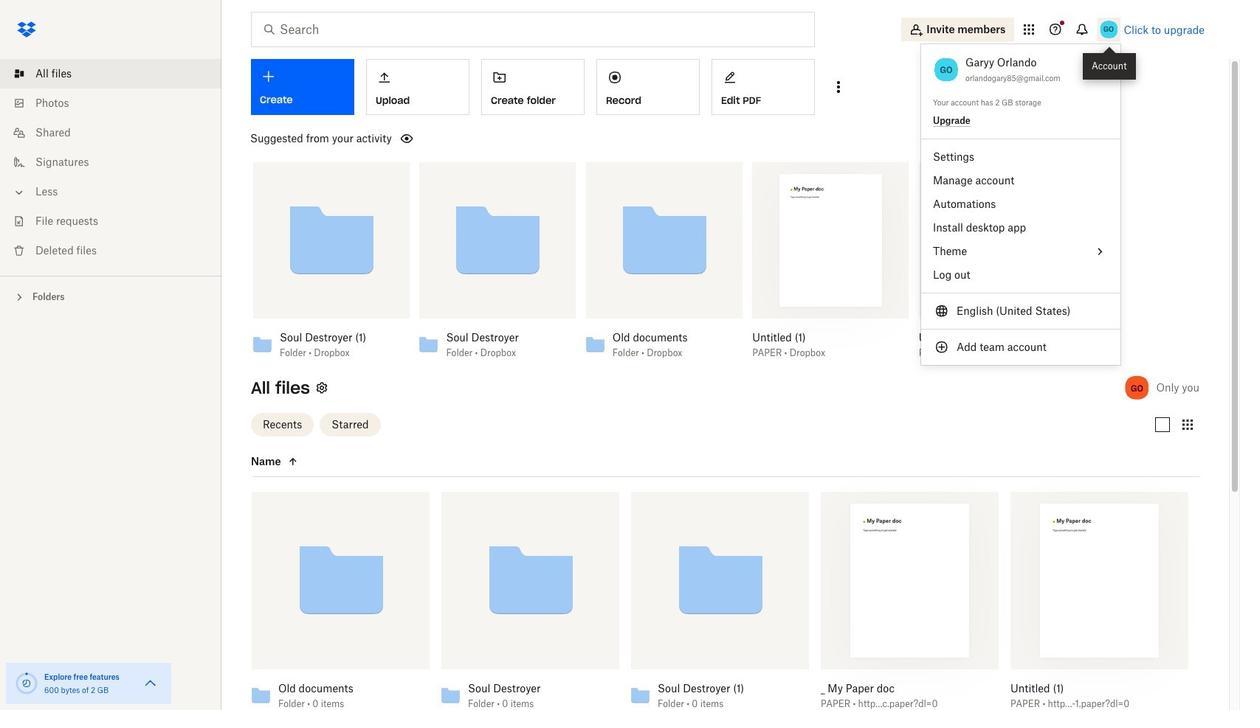 Task type: describe. For each thing, give the bounding box(es) containing it.
choose a language: image
[[933, 303, 951, 320]]

1 menu item from the top
[[921, 240, 1121, 264]]

folder, soul destroyer row
[[436, 492, 619, 711]]

file, untitled (1).paper row
[[1005, 492, 1188, 711]]

folder, old documents row
[[246, 492, 430, 711]]

dropbox image
[[12, 15, 41, 44]]



Task type: vqa. For each thing, say whether or not it's contained in the screenshot.
files to the bottom
no



Task type: locate. For each thing, give the bounding box(es) containing it.
list item
[[0, 59, 221, 89]]

file, _ my paper doc.paper row
[[815, 492, 999, 711]]

list
[[0, 50, 221, 276]]

folder, soul destroyer (1) row
[[625, 492, 809, 711]]

account menu image
[[1097, 18, 1121, 41]]

less image
[[12, 185, 27, 200]]

2 menu item from the top
[[921, 300, 1121, 323]]

0 vertical spatial menu item
[[921, 240, 1121, 264]]

menu item
[[921, 240, 1121, 264], [921, 300, 1121, 323]]

1 vertical spatial menu item
[[921, 300, 1121, 323]]



